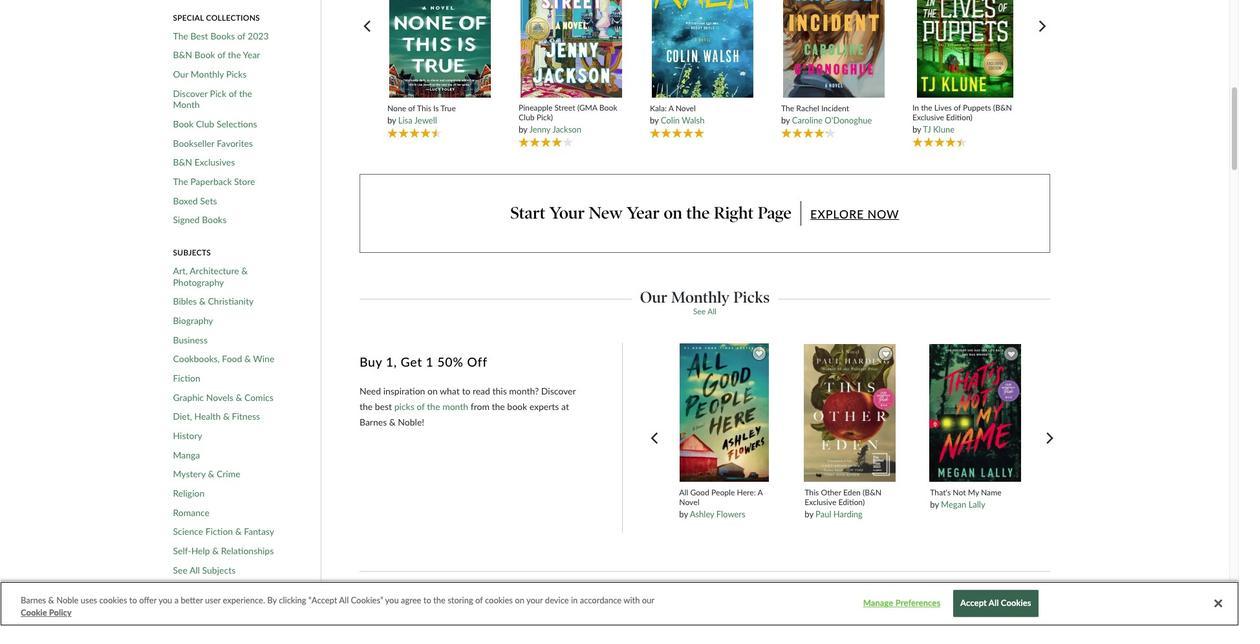 Task type: describe. For each thing, give the bounding box(es) containing it.
colin walsh link
[[661, 115, 705, 125]]

kala: a novel image
[[651, 0, 754, 99]]

other
[[821, 487, 841, 497]]

science fiction & fantasy link
[[173, 526, 274, 537]]

paul harding link
[[816, 509, 863, 519]]

biography link
[[173, 315, 213, 326]]

our monthly picks
[[173, 69, 247, 80]]

1 you from the left
[[159, 595, 172, 605]]

signed books
[[173, 214, 227, 225]]

picks for our monthly picks
[[226, 69, 247, 80]]

novels
[[206, 392, 233, 403]]

paperback
[[190, 176, 232, 187]]

history link
[[173, 430, 202, 441]]

device
[[545, 595, 569, 605]]

all good people here: a novel by ashley flowers
[[679, 487, 763, 519]]

caroline o'donoghue link
[[792, 115, 872, 125]]

boxed sets link
[[173, 195, 217, 206]]

jenny jackson link
[[529, 124, 581, 135]]

diet,
[[173, 411, 192, 422]]

comics
[[244, 392, 273, 403]]

see all subjects link
[[173, 564, 236, 576]]

edition) inside this other eden (b&n exclusive edition) by paul harding
[[838, 497, 865, 507]]

barnes & noble uses cookies to offer you a better user experience. by clicking "accept all cookies" you agree to the storing of cookies on your device in accordance with our cookie policy
[[21, 595, 654, 618]]

architecture
[[190, 265, 239, 276]]

collections
[[206, 13, 260, 22]]

self-
[[173, 545, 191, 556]]

biography
[[173, 315, 213, 326]]

good
[[690, 487, 709, 497]]

mystery & crime link
[[173, 468, 240, 480]]

kala: a novel link
[[650, 103, 755, 113]]

month
[[173, 99, 200, 110]]

jenny
[[529, 124, 551, 135]]

the rachel incident by caroline o'donoghue
[[781, 103, 872, 125]]

fantasy
[[244, 526, 274, 537]]

that's not my name image
[[929, 343, 1022, 483]]

crime
[[217, 468, 240, 479]]

the best books of 2023
[[173, 30, 269, 41]]

here:
[[737, 487, 756, 497]]

storing
[[448, 595, 473, 605]]

0 horizontal spatial see
[[173, 564, 187, 575]]

all good people here: a novel image
[[679, 343, 770, 483]]

b&n book of the year
[[173, 49, 260, 60]]

business
[[173, 334, 208, 345]]

discover pick of the month
[[173, 88, 252, 110]]

discover inside need inspiration on what to read this month? discover the best
[[541, 385, 576, 396]]

b&n for b&n book of the year
[[173, 49, 192, 60]]

special collections
[[173, 13, 260, 22]]

lally
[[969, 499, 985, 510]]

a
[[174, 595, 179, 605]]

exclusives
[[195, 157, 235, 168]]

see inside our monthly picks see all
[[693, 307, 706, 316]]

photography
[[173, 277, 224, 288]]

my
[[968, 487, 979, 497]]

what
[[440, 385, 460, 396]]

month?
[[509, 385, 539, 396]]

book
[[507, 401, 527, 412]]

accept all cookies
[[960, 598, 1031, 608]]

none
[[387, 103, 406, 113]]

street
[[555, 103, 575, 112]]

tj
[[923, 124, 931, 135]]

0 vertical spatial on
[[664, 203, 682, 223]]

all inside our monthly picks see all
[[708, 307, 717, 316]]

klune
[[933, 124, 955, 135]]

& inside barnes & noble uses cookies to offer you a better user experience. by clicking "accept all cookies" you agree to the storing of cookies on your device in accordance with our cookie policy
[[48, 595, 54, 605]]

off
[[467, 355, 487, 369]]

club inside pineapple street (gma book club pick) by jenny jackson
[[519, 113, 535, 122]]

advertisement element
[[360, 594, 1050, 626]]

selections
[[217, 118, 257, 129]]

0 vertical spatial subjects
[[173, 248, 211, 257]]

bookseller favorites link
[[173, 138, 253, 149]]

of inside in the lives of puppets (b&n exclusive edition) by tj klune
[[954, 103, 961, 112]]

book club selections
[[173, 118, 257, 129]]

cookbooks, food & wine
[[173, 353, 274, 364]]

b&n exclusives
[[173, 157, 235, 168]]

all good people here: a novel link
[[679, 487, 769, 507]]

on inside barnes & noble uses cookies to offer you a better user experience. by clicking "accept all cookies" you agree to the storing of cookies on your device in accordance with our cookie policy
[[515, 595, 524, 605]]

monthly for our monthly picks see all
[[671, 288, 730, 307]]

novel inside kala: a novel by colin walsh
[[676, 103, 696, 113]]

the inside "b&n book of the year" 'link'
[[228, 49, 241, 60]]

graphic novels & comics link
[[173, 392, 273, 403]]

"accept
[[308, 595, 337, 605]]

the left right
[[686, 203, 710, 223]]

experience.
[[223, 595, 265, 605]]

fiction link
[[173, 373, 200, 384]]

all inside barnes & noble uses cookies to offer you a better user experience. by clicking "accept all cookies" you agree to the storing of cookies on your device in accordance with our cookie policy
[[339, 595, 349, 605]]

our monthly picks see all
[[640, 288, 770, 316]]

by inside in the lives of puppets (b&n exclusive edition) by tj klune
[[913, 124, 921, 135]]

with
[[624, 595, 640, 605]]

cookie
[[21, 608, 47, 618]]

clicking
[[279, 595, 306, 605]]

& right health
[[223, 411, 230, 422]]

experts
[[530, 401, 559, 412]]

this inside none of this is true by lisa jewell
[[417, 103, 431, 113]]

the inside discover pick of the month
[[239, 88, 252, 99]]

1 cookies from the left
[[99, 595, 127, 605]]

fiction inside "link"
[[206, 526, 233, 537]]

the for the rachel incident by caroline o'donoghue
[[781, 103, 794, 113]]

that's not my name link
[[930, 487, 1020, 497]]

diet, health & fitness link
[[173, 411, 260, 422]]

& right food
[[244, 353, 251, 364]]

on inside need inspiration on what to read this month? discover the best
[[427, 385, 438, 396]]

pick)
[[537, 113, 553, 122]]

self-help & relationships
[[173, 545, 274, 556]]

b&n exclusives link
[[173, 157, 235, 168]]

store
[[234, 176, 255, 187]]

& right bibles
[[199, 296, 206, 307]]

preferences
[[896, 598, 941, 608]]

book inside 'link'
[[195, 49, 215, 60]]

b&n for b&n exclusives
[[173, 157, 192, 168]]

the for the paperback store
[[173, 176, 188, 187]]

1 horizontal spatial to
[[424, 595, 431, 605]]

flowers
[[717, 509, 746, 519]]

bibles & christianity
[[173, 296, 254, 307]]

& inside the from the book experts at barnes & noble!
[[389, 417, 396, 428]]

by
[[267, 595, 277, 605]]



Task type: vqa. For each thing, say whether or not it's contained in the screenshot.


Task type: locate. For each thing, give the bounding box(es) containing it.
& left fantasy
[[235, 526, 242, 537]]

you left the a
[[159, 595, 172, 605]]

novel inside all good people here: a novel by ashley flowers
[[679, 497, 700, 507]]

business link
[[173, 334, 208, 345]]

by
[[387, 115, 396, 125], [650, 115, 659, 125], [781, 115, 790, 125], [519, 124, 527, 135], [913, 124, 921, 135], [930, 499, 939, 510], [679, 509, 688, 519], [805, 509, 813, 519]]

the down the need
[[360, 401, 373, 412]]

on up picks of the month link
[[427, 385, 438, 396]]

the paperback store link
[[173, 176, 255, 187]]

1 vertical spatial b&n
[[173, 157, 192, 168]]

& right help
[[212, 545, 219, 556]]

0 horizontal spatial picks
[[226, 69, 247, 80]]

1 horizontal spatial discover
[[541, 385, 576, 396]]

by inside the "the rachel incident by caroline o'donoghue"
[[781, 115, 790, 125]]

offer
[[139, 595, 157, 605]]

0 horizontal spatial monthly
[[191, 69, 224, 80]]

picks
[[226, 69, 247, 80], [733, 288, 770, 307]]

all inside all good people here: a novel by ashley flowers
[[679, 487, 688, 497]]

2 cookies from the left
[[485, 595, 513, 605]]

0 vertical spatial discover
[[173, 88, 208, 99]]

to left read
[[462, 385, 470, 396]]

to
[[462, 385, 470, 396], [129, 595, 137, 605], [424, 595, 431, 605]]

edition)
[[946, 113, 973, 122], [838, 497, 865, 507]]

o'donoghue
[[825, 115, 872, 125]]

cookie policy link
[[21, 607, 72, 620]]

of right lives
[[954, 103, 961, 112]]

the inside barnes & noble uses cookies to offer you a better user experience. by clicking "accept all cookies" you agree to the storing of cookies on your device in accordance with our cookie policy
[[433, 595, 446, 605]]

paul
[[816, 509, 831, 519]]

0 horizontal spatial edition)
[[838, 497, 865, 507]]

(b&n inside this other eden (b&n exclusive edition) by paul harding
[[863, 487, 882, 497]]

of inside 'link'
[[217, 49, 226, 60]]

bibles & christianity link
[[173, 296, 254, 307]]

fiction up graphic
[[173, 373, 200, 383]]

1 horizontal spatial monthly
[[671, 288, 730, 307]]

1 horizontal spatial edition)
[[946, 113, 973, 122]]

club down pineapple
[[519, 113, 535, 122]]

all inside button
[[989, 598, 999, 608]]

by left tj
[[913, 124, 921, 135]]

our monthly picks link
[[173, 69, 247, 80]]

subjects up art,
[[173, 248, 211, 257]]

0 vertical spatial edition)
[[946, 113, 973, 122]]

the inside in the lives of puppets (b&n exclusive edition) by tj klune
[[921, 103, 932, 112]]

our inside our monthly picks see all
[[640, 288, 667, 307]]

by inside none of this is true by lisa jewell
[[387, 115, 396, 125]]

of
[[237, 30, 245, 41], [217, 49, 226, 60], [229, 88, 237, 99], [954, 103, 961, 112], [408, 103, 415, 113], [417, 401, 425, 412], [475, 595, 483, 605]]

0 horizontal spatial discover
[[173, 88, 208, 99]]

1 vertical spatial picks
[[733, 288, 770, 307]]

by left paul
[[805, 509, 813, 519]]

1 vertical spatial books
[[202, 214, 227, 225]]

b&n inside 'link'
[[173, 49, 192, 60]]

a
[[669, 103, 674, 113], [758, 487, 763, 497]]

the inside the from the book experts at barnes & noble!
[[492, 401, 505, 412]]

0 vertical spatial books
[[210, 30, 235, 41]]

1 horizontal spatial fiction
[[206, 526, 233, 537]]

(b&n right puppets
[[993, 103, 1012, 112]]

books inside "link"
[[202, 214, 227, 225]]

boxed sets
[[173, 195, 217, 206]]

see all link
[[693, 307, 717, 316]]

lives
[[934, 103, 952, 112]]

0 vertical spatial fiction
[[173, 373, 200, 383]]

picks inside our monthly picks link
[[226, 69, 247, 80]]

0 horizontal spatial (b&n
[[863, 487, 882, 497]]

by down the kala:
[[650, 115, 659, 125]]

monthly up see all link
[[671, 288, 730, 307]]

monthly for our monthly picks
[[191, 69, 224, 80]]

2 vertical spatial book
[[173, 118, 194, 129]]

ashley flowers link
[[690, 509, 746, 519]]

1 vertical spatial year
[[627, 203, 660, 223]]

sets
[[200, 195, 217, 206]]

2 b&n from the top
[[173, 157, 192, 168]]

(gma
[[577, 103, 597, 112]]

graphic
[[173, 392, 204, 403]]

eden
[[843, 487, 861, 497]]

you
[[159, 595, 172, 605], [385, 595, 399, 605]]

this left other
[[805, 487, 819, 497]]

1 horizontal spatial on
[[515, 595, 524, 605]]

exclusive inside this other eden (b&n exclusive edition) by paul harding
[[805, 497, 836, 507]]

0 vertical spatial our
[[173, 69, 188, 80]]

jewell
[[414, 115, 437, 125]]

this left is
[[417, 103, 431, 113]]

1 horizontal spatial year
[[627, 203, 660, 223]]

barnes inside the from the book experts at barnes & noble!
[[360, 417, 387, 428]]

religion link
[[173, 488, 205, 499]]

0 horizontal spatial a
[[669, 103, 674, 113]]

1 horizontal spatial you
[[385, 595, 399, 605]]

none of this is true image
[[389, 0, 491, 99]]

b&n down best
[[173, 49, 192, 60]]

monthly
[[191, 69, 224, 80], [671, 288, 730, 307]]

diet, health & fitness
[[173, 411, 260, 422]]

1 vertical spatial barnes
[[21, 595, 46, 605]]

0 vertical spatial see
[[693, 307, 706, 316]]

0 horizontal spatial year
[[243, 49, 260, 60]]

1
[[426, 355, 434, 369]]

of left the 2023
[[237, 30, 245, 41]]

pineapple street (gma book club pick) image
[[520, 0, 623, 98]]

religion
[[173, 488, 205, 499]]

0 horizontal spatial barnes
[[21, 595, 46, 605]]

0 horizontal spatial fiction
[[173, 373, 200, 383]]

this inside this other eden (b&n exclusive edition) by paul harding
[[805, 487, 819, 497]]

1 vertical spatial novel
[[679, 497, 700, 507]]

0 vertical spatial barnes
[[360, 417, 387, 428]]

this other eden (b&n exclusive edition) image
[[803, 343, 896, 483]]

0 horizontal spatial our
[[173, 69, 188, 80]]

edition) inside in the lives of puppets (b&n exclusive edition) by tj klune
[[946, 113, 973, 122]]

new
[[589, 203, 623, 223]]

year inside 'link'
[[243, 49, 260, 60]]

on
[[664, 203, 682, 223], [427, 385, 438, 396], [515, 595, 524, 605]]

see all subjects
[[173, 564, 236, 575]]

by left ashley
[[679, 509, 688, 519]]

by left the caroline
[[781, 115, 790, 125]]

science fiction & fantasy
[[173, 526, 274, 537]]

1 vertical spatial see
[[173, 564, 187, 575]]

0 vertical spatial a
[[669, 103, 674, 113]]

1 horizontal spatial a
[[758, 487, 763, 497]]

of inside none of this is true by lisa jewell
[[408, 103, 415, 113]]

cookies left your
[[485, 595, 513, 605]]

exclusive
[[913, 113, 944, 122], [805, 497, 836, 507]]

1 horizontal spatial our
[[640, 288, 667, 307]]

you left agree
[[385, 595, 399, 605]]

by left jenny
[[519, 124, 527, 135]]

of inside barnes & noble uses cookies to offer you a better user experience. by clicking "accept all cookies" you agree to the storing of cookies on your device in accordance with our cookie policy
[[475, 595, 483, 605]]

lisa jewell link
[[398, 115, 437, 125]]

wine
[[253, 353, 274, 364]]

0 vertical spatial year
[[243, 49, 260, 60]]

0 vertical spatial (b&n
[[993, 103, 1012, 112]]

fiction up self-help & relationships
[[206, 526, 233, 537]]

novel up colin walsh link
[[676, 103, 696, 113]]

1 vertical spatial on
[[427, 385, 438, 396]]

books down sets
[[202, 214, 227, 225]]

the left storing
[[433, 595, 446, 605]]

0 vertical spatial book
[[195, 49, 215, 60]]

& up cookie policy link
[[48, 595, 54, 605]]

noble!
[[398, 417, 424, 428]]

the rachel incident image
[[782, 0, 885, 99]]

2 horizontal spatial to
[[462, 385, 470, 396]]

of up lisa jewell link
[[408, 103, 415, 113]]

& right architecture on the top left of the page
[[241, 265, 248, 276]]

picks for our monthly picks see all
[[733, 288, 770, 307]]

by inside this other eden (b&n exclusive edition) by paul harding
[[805, 509, 813, 519]]

to right agree
[[424, 595, 431, 605]]

of right pick
[[229, 88, 237, 99]]

book up our monthly picks
[[195, 49, 215, 60]]

walsh
[[682, 115, 705, 125]]

this
[[417, 103, 431, 113], [805, 487, 819, 497]]

discover up at
[[541, 385, 576, 396]]

by down that's
[[930, 499, 939, 510]]

(b&n right eden
[[863, 487, 882, 497]]

& down the best
[[389, 417, 396, 428]]

barnes inside barnes & noble uses cookies to offer you a better user experience. by clicking "accept all cookies" you agree to the storing of cookies on your device in accordance with our cookie policy
[[21, 595, 46, 605]]

cookies right uses
[[99, 595, 127, 605]]

1 horizontal spatial cookies
[[485, 595, 513, 605]]

0 horizontal spatial you
[[159, 595, 172, 605]]

privacy alert dialog
[[0, 581, 1239, 626]]

the left best
[[173, 30, 188, 41]]

b&n
[[173, 49, 192, 60], [173, 157, 192, 168]]

prices button
[[173, 598, 296, 608]]

explore
[[810, 207, 864, 221]]

1 vertical spatial (b&n
[[863, 487, 882, 497]]

1,
[[386, 355, 397, 369]]

book right (gma
[[599, 103, 617, 112]]

1 vertical spatial our
[[640, 288, 667, 307]]

book down the month
[[173, 118, 194, 129]]

1 horizontal spatial book
[[195, 49, 215, 60]]

science
[[173, 526, 203, 537]]

& inside art, architecture & photography
[[241, 265, 248, 276]]

manage preferences
[[863, 598, 941, 608]]

of right picks
[[417, 401, 425, 412]]

on left right
[[664, 203, 682, 223]]

best
[[190, 30, 208, 41]]

year down the 2023
[[243, 49, 260, 60]]

1 horizontal spatial picks
[[733, 288, 770, 307]]

monthly inside our monthly picks see all
[[671, 288, 730, 307]]

monthly down "b&n book of the year" 'link'
[[191, 69, 224, 80]]

manga
[[173, 449, 200, 460]]

& inside "link"
[[235, 526, 242, 537]]

b&n down bookseller
[[173, 157, 192, 168]]

now
[[868, 207, 899, 221]]

user
[[205, 595, 221, 605]]

a inside all good people here: a novel by ashley flowers
[[758, 487, 763, 497]]

right
[[714, 203, 754, 223]]

in the lives of puppets (b&n exclusive edition) image
[[916, 0, 1014, 98]]

the down this
[[492, 401, 505, 412]]

explore now
[[810, 207, 899, 221]]

exclusive inside in the lives of puppets (b&n exclusive edition) by tj klune
[[913, 113, 944, 122]]

at
[[561, 401, 569, 412]]

in
[[571, 595, 578, 605]]

read
[[473, 385, 490, 396]]

mystery
[[173, 468, 206, 479]]

the rachel incident link
[[781, 103, 886, 113]]

your
[[526, 595, 543, 605]]

this other eden (b&n exclusive edition) link
[[805, 487, 895, 507]]

1 vertical spatial discover
[[541, 385, 576, 396]]

1 vertical spatial the
[[781, 103, 794, 113]]

the inside need inspiration on what to read this month? discover the best
[[360, 401, 373, 412]]

accordance
[[580, 595, 622, 605]]

our for our monthly picks see all
[[640, 288, 667, 307]]

cookbooks, food & wine link
[[173, 353, 274, 365]]

true
[[441, 103, 456, 113]]

rachel
[[796, 103, 819, 113]]

barnes
[[360, 417, 387, 428], [21, 595, 46, 605]]

0 horizontal spatial to
[[129, 595, 137, 605]]

a up colin
[[669, 103, 674, 113]]

discover inside discover pick of the month
[[173, 88, 208, 99]]

0 vertical spatial exclusive
[[913, 113, 944, 122]]

& left the crime
[[208, 468, 214, 479]]

buy 1, get 1 50% off
[[360, 355, 487, 369]]

0 vertical spatial this
[[417, 103, 431, 113]]

0 vertical spatial novel
[[676, 103, 696, 113]]

& right novels
[[236, 392, 242, 403]]

1 vertical spatial monthly
[[671, 288, 730, 307]]

1 vertical spatial a
[[758, 487, 763, 497]]

book club selections link
[[173, 118, 257, 130]]

by inside all good people here: a novel by ashley flowers
[[679, 509, 688, 519]]

&
[[241, 265, 248, 276], [199, 296, 206, 307], [244, 353, 251, 364], [236, 392, 242, 403], [223, 411, 230, 422], [389, 417, 396, 428], [208, 468, 214, 479], [235, 526, 242, 537], [212, 545, 219, 556], [48, 595, 54, 605]]

0 horizontal spatial book
[[173, 118, 194, 129]]

0 vertical spatial b&n
[[173, 49, 192, 60]]

food
[[222, 353, 242, 364]]

2 horizontal spatial book
[[599, 103, 617, 112]]

0 horizontal spatial cookies
[[99, 595, 127, 605]]

the inside the "the rachel incident by caroline o'donoghue"
[[781, 103, 794, 113]]

1 vertical spatial this
[[805, 487, 819, 497]]

the down the best books of 2023 link
[[228, 49, 241, 60]]

to inside need inspiration on what to read this month? discover the best
[[462, 385, 470, 396]]

the left the rachel
[[781, 103, 794, 113]]

by inside that's not my name by megan lally
[[930, 499, 939, 510]]

0 vertical spatial the
[[173, 30, 188, 41]]

romance link
[[173, 507, 210, 518]]

megan
[[941, 499, 966, 510]]

our for our monthly picks
[[173, 69, 188, 80]]

the right in
[[921, 103, 932, 112]]

1 vertical spatial edition)
[[838, 497, 865, 507]]

get
[[401, 355, 422, 369]]

0 horizontal spatial club
[[196, 118, 214, 129]]

1 horizontal spatial exclusive
[[913, 113, 944, 122]]

history
[[173, 430, 202, 441]]

year right new
[[627, 203, 660, 223]]

exclusive up paul
[[805, 497, 836, 507]]

picks inside our monthly picks see all
[[733, 288, 770, 307]]

1 horizontal spatial club
[[519, 113, 535, 122]]

book inside pineapple street (gma book club pick) by jenny jackson
[[599, 103, 617, 112]]

discover up the month
[[173, 88, 208, 99]]

agree
[[401, 595, 421, 605]]

of inside discover pick of the month
[[229, 88, 237, 99]]

pineapple street (gma book club pick) by jenny jackson
[[519, 103, 617, 135]]

edition) down lives
[[946, 113, 973, 122]]

health
[[194, 411, 221, 422]]

0 horizontal spatial on
[[427, 385, 438, 396]]

1 vertical spatial book
[[599, 103, 617, 112]]

this other eden (b&n exclusive edition) by paul harding
[[805, 487, 882, 519]]

books down the special collections
[[210, 30, 235, 41]]

on left your
[[515, 595, 524, 605]]

1 horizontal spatial see
[[693, 307, 706, 316]]

2 you from the left
[[385, 595, 399, 605]]

edition) down eden
[[838, 497, 865, 507]]

0 horizontal spatial this
[[417, 103, 431, 113]]

2 horizontal spatial on
[[664, 203, 682, 223]]

barnes down the best
[[360, 417, 387, 428]]

month
[[442, 401, 468, 412]]

need inspiration on what to read this month? discover the best
[[360, 385, 576, 412]]

the up boxed
[[173, 176, 188, 187]]

1 horizontal spatial this
[[805, 487, 819, 497]]

exclusive up tj
[[913, 113, 944, 122]]

1 horizontal spatial (b&n
[[993, 103, 1012, 112]]

2 vertical spatial the
[[173, 176, 188, 187]]

0 horizontal spatial exclusive
[[805, 497, 836, 507]]

of down the best books of 2023 link
[[217, 49, 226, 60]]

1 vertical spatial fiction
[[206, 526, 233, 537]]

jackson
[[552, 124, 581, 135]]

1 vertical spatial exclusive
[[805, 497, 836, 507]]

by down none
[[387, 115, 396, 125]]

better
[[181, 595, 203, 605]]

0 vertical spatial picks
[[226, 69, 247, 80]]

of right storing
[[475, 595, 483, 605]]

cookies
[[1001, 598, 1031, 608]]

barnes up "cookie"
[[21, 595, 46, 605]]

novel down good
[[679, 497, 700, 507]]

by inside kala: a novel by colin walsh
[[650, 115, 659, 125]]

0 vertical spatial monthly
[[191, 69, 224, 80]]

1 b&n from the top
[[173, 49, 192, 60]]

in the lives of puppets (b&n exclusive edition) link
[[913, 103, 1018, 122]]

that's not my name by megan lally
[[930, 487, 1002, 510]]

the for the best books of 2023
[[173, 30, 188, 41]]

1 vertical spatial subjects
[[202, 564, 236, 575]]

club up bookseller favorites on the top left
[[196, 118, 214, 129]]

cookbooks,
[[173, 353, 220, 364]]

a right here:
[[758, 487, 763, 497]]

relationships
[[221, 545, 274, 556]]

subjects down the self-help & relationships link
[[202, 564, 236, 575]]

the right pick
[[239, 88, 252, 99]]

a inside kala: a novel by colin walsh
[[669, 103, 674, 113]]

to left offer at the bottom of page
[[129, 595, 137, 605]]

(b&n inside in the lives of puppets (b&n exclusive edition) by tj klune
[[993, 103, 1012, 112]]

by inside pineapple street (gma book club pick) by jenny jackson
[[519, 124, 527, 135]]

1 horizontal spatial barnes
[[360, 417, 387, 428]]

2 vertical spatial on
[[515, 595, 524, 605]]

christianity
[[208, 296, 254, 307]]

the left month
[[427, 401, 440, 412]]



